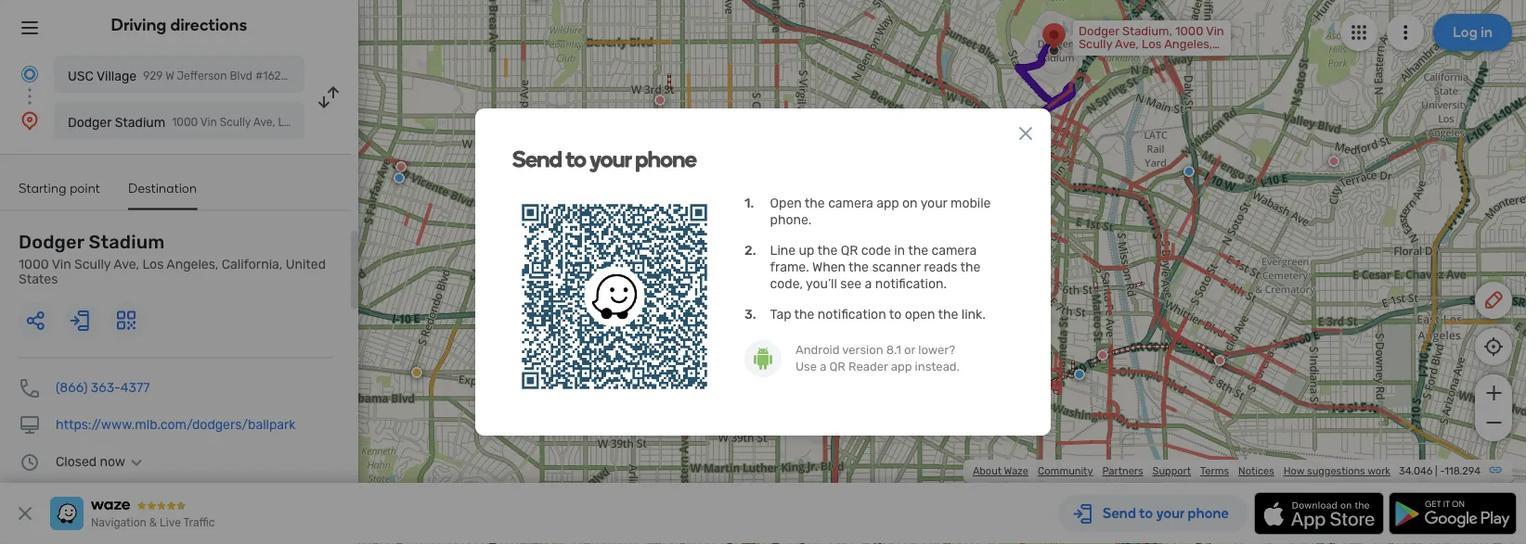 Task type: locate. For each thing, give the bounding box(es) containing it.
1 horizontal spatial a
[[865, 276, 872, 292]]

dodger left stadium,
[[1079, 24, 1119, 39]]

0 vertical spatial states
[[1179, 50, 1215, 65]]

qr inside line up the qr code in the camera frame. when the scanner reads the code, you'll see a notification.
[[841, 243, 858, 258]]

united for stadium,
[[1138, 50, 1176, 65]]

4377
[[121, 381, 150, 396]]

united inside dodger stadium 1000 vin scully ave, los angeles, california, united states
[[286, 257, 326, 272]]

blvd down instead.
[[902, 379, 927, 393]]

angeles, inside usc village 929 w jefferson blvd #1620, los angeles, ca 90089, usa
[[314, 70, 359, 83]]

1 horizontal spatial blvd
[[902, 379, 927, 393]]

states inside dodger stadium 1000 vin scully ave, los angeles, california, united states
[[19, 272, 58, 287]]

0 vertical spatial to
[[566, 145, 586, 172]]

1 vertical spatial dodger
[[68, 115, 112, 130]]

computer image
[[19, 415, 41, 437]]

2 vertical spatial dodger
[[19, 232, 84, 253]]

1000 for stadium,
[[1175, 24, 1204, 39]]

1 vertical spatial ca
[[896, 392, 912, 406]]

1 vertical spatial usc
[[845, 366, 869, 380]]

a right see
[[865, 276, 872, 292]]

tap the notification to open the link.
[[770, 307, 986, 322]]

california, inside dodger stadium, 1000 vin scully ave, los angeles, california, united states
[[1079, 50, 1135, 65]]

community link
[[1038, 466, 1093, 478]]

notices
[[1239, 466, 1274, 478]]

1000 for stadium
[[19, 257, 49, 272]]

usc down version
[[845, 366, 869, 380]]

1 vertical spatial blvd
[[902, 379, 927, 393]]

-
[[1440, 466, 1445, 478]]

dodger stadium, 1000 vin scully ave, los angeles, california, united states
[[1079, 24, 1224, 65]]

the up see
[[849, 259, 869, 275]]

x image
[[14, 503, 36, 525]]

usa inside usc village 929 w jefferson blvd #1620, los angeles, ca 90089, usa
[[418, 70, 440, 83]]

starting
[[19, 180, 66, 196]]

location image
[[19, 110, 41, 132]]

0 horizontal spatial blvd
[[230, 70, 252, 83]]

1 vertical spatial app
[[891, 360, 912, 375]]

usc inside usc village, 929 w jefferson blvd #1620, los angeles, ca 90089, usa
[[845, 366, 869, 380]]

notices link
[[1239, 466, 1274, 478]]

destination
[[128, 180, 197, 196]]

your left phone
[[590, 145, 631, 172]]

frame.
[[770, 259, 809, 275]]

work
[[1368, 466, 1391, 478]]

starting point button
[[19, 180, 100, 208]]

0 horizontal spatial states
[[19, 272, 58, 287]]

scully for stadium,
[[1079, 37, 1112, 52]]

usc
[[68, 68, 94, 84], [845, 366, 869, 380]]

929 inside usc village 929 w jefferson blvd #1620, los angeles, ca 90089, usa
[[143, 70, 163, 83]]

929 for village
[[143, 70, 163, 83]]

https://www.mlb.com/dodgers/ballpark
[[56, 418, 296, 433]]

qr up 'when'
[[841, 243, 858, 258]]

1 vertical spatial camera
[[932, 243, 977, 258]]

waze
[[1004, 466, 1029, 478]]

blvd down directions
[[230, 70, 252, 83]]

0 vertical spatial app
[[877, 195, 899, 211]]

dodger inside dodger stadium 1000 vin scully ave, los angeles, california, united states
[[19, 232, 84, 253]]

zoom out image
[[1482, 412, 1505, 434]]

ca inside usc village 929 w jefferson blvd #1620, los angeles, ca 90089, usa
[[361, 70, 376, 83]]

scully down point
[[74, 257, 111, 272]]

w for village,
[[939, 366, 948, 380]]

stadium
[[115, 115, 165, 130], [89, 232, 165, 253]]

app inside the android version 8.1 or lower? use a qr reader app instead.
[[891, 360, 912, 375]]

0 horizontal spatial ca
[[361, 70, 376, 83]]

qr
[[841, 243, 858, 258], [830, 360, 846, 375]]

ca for village,
[[896, 392, 912, 406]]

chevron down image
[[125, 455, 148, 470]]

90089,
[[379, 70, 415, 83], [915, 392, 954, 406]]

0 horizontal spatial 90089,
[[379, 70, 415, 83]]

los inside dodger stadium 1000 vin scully ave, los angeles, california, united states
[[142, 257, 164, 272]]

929 right village
[[143, 70, 163, 83]]

0 vertical spatial 929
[[143, 70, 163, 83]]

1 vertical spatial jefferson
[[845, 379, 899, 393]]

0 horizontal spatial w
[[165, 70, 174, 83]]

1000 inside dodger stadium 1000 vin scully ave, los angeles, california, united states
[[19, 257, 49, 272]]

1 vertical spatial 90089,
[[915, 392, 954, 406]]

1 horizontal spatial usa
[[957, 392, 981, 406]]

0 vertical spatial blvd
[[230, 70, 252, 83]]

to right send
[[566, 145, 586, 172]]

village,
[[871, 366, 912, 380]]

1 vertical spatial 929
[[915, 366, 936, 380]]

1 horizontal spatial 929
[[915, 366, 936, 380]]

0 horizontal spatial vin
[[52, 257, 71, 272]]

0 horizontal spatial usc
[[68, 68, 94, 84]]

usa for village
[[418, 70, 440, 83]]

stadium inside 'button'
[[115, 115, 165, 130]]

notification
[[818, 307, 886, 322]]

reads
[[924, 259, 958, 275]]

states inside dodger stadium, 1000 vin scully ave, los angeles, california, united states
[[1179, 50, 1215, 65]]

jefferson up dodger stadium 'button'
[[177, 70, 227, 83]]

929
[[143, 70, 163, 83], [915, 366, 936, 380]]

camera up code
[[828, 195, 873, 211]]

0 vertical spatial usc
[[68, 68, 94, 84]]

1 horizontal spatial #1620,
[[930, 379, 968, 393]]

#1620, inside usc village, 929 w jefferson blvd #1620, los angeles, ca 90089, usa
[[930, 379, 968, 393]]

1 horizontal spatial to
[[889, 307, 902, 322]]

notification.
[[875, 276, 947, 292]]

scully left stadium,
[[1079, 37, 1112, 52]]

the
[[805, 195, 825, 211], [817, 243, 838, 258], [908, 243, 928, 258], [849, 259, 869, 275], [960, 259, 981, 275], [794, 307, 815, 322], [938, 307, 958, 322]]

stadium down village
[[115, 115, 165, 130]]

0 vertical spatial #1620,
[[255, 70, 291, 83]]

1000 right stadium,
[[1175, 24, 1204, 39]]

1 horizontal spatial usc
[[845, 366, 869, 380]]

1 horizontal spatial california,
[[1079, 50, 1135, 65]]

0 vertical spatial camera
[[828, 195, 873, 211]]

1 vertical spatial 1000
[[19, 257, 49, 272]]

jefferson down reader
[[845, 379, 899, 393]]

1 vertical spatial vin
[[52, 257, 71, 272]]

0 horizontal spatial your
[[590, 145, 631, 172]]

0 horizontal spatial usa
[[418, 70, 440, 83]]

scully for stadium
[[74, 257, 111, 272]]

closed now button
[[56, 455, 148, 470]]

w up dodger stadium 'button'
[[165, 70, 174, 83]]

1 horizontal spatial ca
[[896, 392, 912, 406]]

1 vertical spatial qr
[[830, 360, 846, 375]]

jefferson for village,
[[845, 379, 899, 393]]

android version 8.1 or lower? use a qr reader app instead.
[[796, 344, 960, 375]]

0 vertical spatial 90089,
[[379, 70, 415, 83]]

0 horizontal spatial 929
[[143, 70, 163, 83]]

0 vertical spatial 1000
[[1175, 24, 1204, 39]]

the inside open the camera app on your mobile phone.
[[805, 195, 825, 211]]

how suggestions work link
[[1284, 466, 1391, 478]]

1000 inside dodger stadium, 1000 vin scully ave, los angeles, california, united states
[[1175, 24, 1204, 39]]

dodger down starting point button at the left top of page
[[19, 232, 84, 253]]

dodger down village
[[68, 115, 112, 130]]

w down lower?
[[939, 366, 948, 380]]

0 vertical spatial ave,
[[1115, 37, 1139, 52]]

vin
[[1206, 24, 1224, 39], [52, 257, 71, 272]]

0 vertical spatial jefferson
[[177, 70, 227, 83]]

(866) 363-4377
[[56, 381, 150, 396]]

1 horizontal spatial 90089,
[[915, 392, 954, 406]]

closed now
[[56, 455, 125, 470]]

jefferson
[[177, 70, 227, 83], [845, 379, 899, 393]]

1 horizontal spatial ave,
[[1115, 37, 1139, 52]]

terms
[[1200, 466, 1229, 478]]

dodger inside dodger stadium, 1000 vin scully ave, los angeles, california, united states
[[1079, 24, 1119, 39]]

0 vertical spatial qr
[[841, 243, 858, 258]]

90089, inside usc village 929 w jefferson blvd #1620, los angeles, ca 90089, usa
[[379, 70, 415, 83]]

to left open
[[889, 307, 902, 322]]

stadium,
[[1122, 24, 1172, 39]]

0 horizontal spatial jefferson
[[177, 70, 227, 83]]

current location image
[[19, 63, 41, 85]]

90089, inside usc village, 929 w jefferson blvd #1620, los angeles, ca 90089, usa
[[915, 392, 954, 406]]

closed
[[56, 455, 97, 470]]

0 vertical spatial usa
[[418, 70, 440, 83]]

dodger
[[1079, 24, 1119, 39], [68, 115, 112, 130], [19, 232, 84, 253]]

1 vertical spatial stadium
[[89, 232, 165, 253]]

a right use
[[820, 360, 827, 375]]

call image
[[19, 377, 41, 400]]

the right the tap
[[794, 307, 815, 322]]

929 inside usc village, 929 w jefferson blvd #1620, los angeles, ca 90089, usa
[[915, 366, 936, 380]]

0 vertical spatial w
[[165, 70, 174, 83]]

blvd for village,
[[902, 379, 927, 393]]

vin right stadium,
[[1206, 24, 1224, 39]]

camera
[[828, 195, 873, 211], [932, 243, 977, 258]]

1 horizontal spatial w
[[939, 366, 948, 380]]

scully
[[1079, 37, 1112, 52], [74, 257, 111, 272]]

when
[[812, 259, 846, 275]]

usa inside usc village, 929 w jefferson blvd #1620, los angeles, ca 90089, usa
[[957, 392, 981, 406]]

1 horizontal spatial 1000
[[1175, 24, 1204, 39]]

blvd inside usc village 929 w jefferson blvd #1620, los angeles, ca 90089, usa
[[230, 70, 252, 83]]

w inside usc village, 929 w jefferson blvd #1620, los angeles, ca 90089, usa
[[939, 366, 948, 380]]

1 horizontal spatial your
[[921, 195, 947, 211]]

0 horizontal spatial camera
[[828, 195, 873, 211]]

phone.
[[770, 212, 812, 227]]

a
[[865, 276, 872, 292], [820, 360, 827, 375]]

jefferson inside usc village, 929 w jefferson blvd #1620, los angeles, ca 90089, usa
[[845, 379, 899, 393]]

0 horizontal spatial a
[[820, 360, 827, 375]]

support link
[[1153, 466, 1191, 478]]

1 vertical spatial w
[[939, 366, 948, 380]]

los inside usc village, 929 w jefferson blvd #1620, los angeles, ca 90089, usa
[[971, 379, 991, 393]]

blvd inside usc village, 929 w jefferson blvd #1620, los angeles, ca 90089, usa
[[902, 379, 927, 393]]

ave, inside dodger stadium 1000 vin scully ave, los angeles, california, united states
[[113, 257, 139, 272]]

ave, inside dodger stadium, 1000 vin scully ave, los angeles, california, united states
[[1115, 37, 1139, 52]]

app inside open the camera app on your mobile phone.
[[877, 195, 899, 211]]

stadium for dodger stadium 1000 vin scully ave, los angeles, california, united states
[[89, 232, 165, 253]]

w
[[165, 70, 174, 83], [939, 366, 948, 380]]

0 vertical spatial stadium
[[115, 115, 165, 130]]

california, inside dodger stadium 1000 vin scully ave, los angeles, california, united states
[[222, 257, 282, 272]]

support
[[1153, 466, 1191, 478]]

app left on on the right of the page
[[877, 195, 899, 211]]

0 horizontal spatial #1620,
[[255, 70, 291, 83]]

90089, for village
[[379, 70, 415, 83]]

use
[[796, 360, 817, 375]]

open
[[905, 307, 935, 322]]

app
[[877, 195, 899, 211], [891, 360, 912, 375]]

usa
[[418, 70, 440, 83], [957, 392, 981, 406]]

jefferson inside usc village 929 w jefferson blvd #1620, los angeles, ca 90089, usa
[[177, 70, 227, 83]]

1 horizontal spatial scully
[[1079, 37, 1112, 52]]

line
[[770, 243, 796, 258]]

1 vertical spatial your
[[921, 195, 947, 211]]

camera up reads
[[932, 243, 977, 258]]

vin for stadium
[[52, 257, 71, 272]]

0 vertical spatial your
[[590, 145, 631, 172]]

0 horizontal spatial to
[[566, 145, 586, 172]]

angeles, inside usc village, 929 w jefferson blvd #1620, los angeles, ca 90089, usa
[[845, 392, 893, 406]]

los inside dodger stadium, 1000 vin scully ave, los angeles, california, united states
[[1142, 37, 1162, 52]]

your
[[590, 145, 631, 172], [921, 195, 947, 211]]

dodger inside dodger stadium 'button'
[[68, 115, 112, 130]]

angeles,
[[1164, 37, 1213, 52], [314, 70, 359, 83], [167, 257, 218, 272], [845, 392, 893, 406]]

united inside dodger stadium, 1000 vin scully ave, los angeles, california, united states
[[1138, 50, 1176, 65]]

scully inside dodger stadium 1000 vin scully ave, los angeles, california, united states
[[74, 257, 111, 272]]

#1620,
[[255, 70, 291, 83], [930, 379, 968, 393]]

1 vertical spatial ave,
[[113, 257, 139, 272]]

scully inside dodger stadium, 1000 vin scully ave, los angeles, california, united states
[[1079, 37, 1112, 52]]

0 vertical spatial dodger
[[1079, 24, 1119, 39]]

0 horizontal spatial california,
[[222, 257, 282, 272]]

zoom in image
[[1482, 382, 1505, 405]]

open the camera app on your mobile phone.
[[770, 195, 991, 227]]

0 vertical spatial ca
[[361, 70, 376, 83]]

qr down android
[[830, 360, 846, 375]]

#1620, for village
[[255, 70, 291, 83]]

usc left village
[[68, 68, 94, 84]]

a inside the android version 8.1 or lower? use a qr reader app instead.
[[820, 360, 827, 375]]

vin inside dodger stadium, 1000 vin scully ave, los angeles, california, united states
[[1206, 24, 1224, 39]]

your right on on the right of the page
[[921, 195, 947, 211]]

the right the in
[[908, 243, 928, 258]]

https://www.mlb.com/dodgers/ballpark link
[[56, 418, 296, 433]]

0 horizontal spatial ave,
[[113, 257, 139, 272]]

vin inside dodger stadium 1000 vin scully ave, los angeles, california, united states
[[52, 257, 71, 272]]

1 horizontal spatial states
[[1179, 50, 1215, 65]]

ave,
[[1115, 37, 1139, 52], [113, 257, 139, 272]]

qr inside the android version 8.1 or lower? use a qr reader app instead.
[[830, 360, 846, 375]]

w for village
[[165, 70, 174, 83]]

0 horizontal spatial united
[[286, 257, 326, 272]]

0 vertical spatial vin
[[1206, 24, 1224, 39]]

0 horizontal spatial scully
[[74, 257, 111, 272]]

929 down lower?
[[915, 366, 936, 380]]

1 vertical spatial united
[[286, 257, 326, 272]]

1 vertical spatial california,
[[222, 257, 282, 272]]

0 vertical spatial a
[[865, 276, 872, 292]]

the right reads
[[960, 259, 981, 275]]

stadium inside dodger stadium 1000 vin scully ave, los angeles, california, united states
[[89, 232, 165, 253]]

app down 8.1
[[891, 360, 912, 375]]

1 horizontal spatial united
[[1138, 50, 1176, 65]]

scanner
[[872, 259, 921, 275]]

1 vertical spatial states
[[19, 272, 58, 287]]

usc for village
[[68, 68, 94, 84]]

to
[[566, 145, 586, 172], [889, 307, 902, 322]]

1 horizontal spatial vin
[[1206, 24, 1224, 39]]

los
[[1142, 37, 1162, 52], [293, 70, 312, 83], [142, 257, 164, 272], [971, 379, 991, 393]]

0 vertical spatial scully
[[1079, 37, 1112, 52]]

1000 down starting point button at the left top of page
[[19, 257, 49, 272]]

blvd
[[230, 70, 252, 83], [902, 379, 927, 393]]

0 horizontal spatial 1000
[[19, 257, 49, 272]]

0 vertical spatial united
[[1138, 50, 1176, 65]]

1 vertical spatial usa
[[957, 392, 981, 406]]

0 vertical spatial california,
[[1079, 50, 1135, 65]]

partners
[[1102, 466, 1143, 478]]

1 horizontal spatial camera
[[932, 243, 977, 258]]

blvd for village
[[230, 70, 252, 83]]

x image
[[1015, 123, 1037, 145]]

ca inside usc village, 929 w jefferson blvd #1620, los angeles, ca 90089, usa
[[896, 392, 912, 406]]

vin down starting point button at the left top of page
[[52, 257, 71, 272]]

the right open
[[805, 195, 825, 211]]

camera inside line up the qr code in the camera frame. when the scanner reads the code, you'll see a notification.
[[932, 243, 977, 258]]

1 vertical spatial #1620,
[[930, 379, 968, 393]]

1000
[[1175, 24, 1204, 39], [19, 257, 49, 272]]

los inside usc village 929 w jefferson blvd #1620, los angeles, ca 90089, usa
[[293, 70, 312, 83]]

states
[[1179, 50, 1215, 65], [19, 272, 58, 287]]

1 horizontal spatial jefferson
[[845, 379, 899, 393]]

1 vertical spatial a
[[820, 360, 827, 375]]

363-
[[91, 381, 121, 396]]

about waze community partners support terms notices how suggestions work 34.046 | -118.294
[[973, 466, 1481, 478]]

stadium down destination 'button'
[[89, 232, 165, 253]]

tap
[[770, 307, 791, 322]]

#1620, inside usc village 929 w jefferson blvd #1620, los angeles, ca 90089, usa
[[255, 70, 291, 83]]

send
[[512, 145, 562, 172]]

w inside usc village 929 w jefferson blvd #1620, los angeles, ca 90089, usa
[[165, 70, 174, 83]]

1 vertical spatial scully
[[74, 257, 111, 272]]

on
[[902, 195, 918, 211]]

929 for village,
[[915, 366, 936, 380]]



Task type: vqa. For each thing, say whether or not it's contained in the screenshot.
your to the bottom
yes



Task type: describe. For each thing, give the bounding box(es) containing it.
dodger for dodger stadium, 1000 vin scully ave, los angeles, california, united states
[[1079, 24, 1119, 39]]

code,
[[770, 276, 803, 292]]

california, for stadium,
[[1079, 50, 1135, 65]]

dodger stadium 1000 vin scully ave, los angeles, california, united states
[[19, 232, 326, 287]]

link image
[[1488, 463, 1503, 478]]

90089, for village,
[[915, 392, 954, 406]]

jefferson for village
[[177, 70, 227, 83]]

dodger stadium button
[[54, 102, 305, 139]]

android image
[[752, 348, 774, 370]]

angeles, inside dodger stadium 1000 vin scully ave, los angeles, california, united states
[[167, 257, 218, 272]]

village
[[96, 68, 137, 84]]

1 vertical spatial to
[[889, 307, 902, 322]]

how
[[1284, 466, 1305, 478]]

directions
[[170, 15, 247, 35]]

version
[[842, 344, 883, 358]]

clock image
[[19, 452, 41, 474]]

your inside open the camera app on your mobile phone.
[[921, 195, 947, 211]]

navigation
[[91, 517, 147, 530]]

usc for village,
[[845, 366, 869, 380]]

send to your phone
[[512, 145, 696, 172]]

118.294
[[1445, 466, 1481, 478]]

a inside line up the qr code in the camera frame. when the scanner reads the code, you'll see a notification.
[[865, 276, 872, 292]]

dodger for dodger stadium 1000 vin scully ave, los angeles, california, united states
[[19, 232, 84, 253]]

live
[[160, 517, 181, 530]]

34.046
[[1399, 466, 1433, 478]]

the left link. at the right
[[938, 307, 958, 322]]

(866) 363-4377 link
[[56, 381, 150, 396]]

dodger stadium
[[68, 115, 165, 130]]

usc village 929 w jefferson blvd #1620, los angeles, ca 90089, usa
[[68, 68, 440, 84]]

ca for village
[[361, 70, 376, 83]]

about waze link
[[973, 466, 1029, 478]]

line up the qr code in the camera frame. when the scanner reads the code, you'll see a notification.
[[770, 243, 981, 292]]

united for stadium
[[286, 257, 326, 272]]

stadium for dodger stadium
[[115, 115, 165, 130]]

phone
[[635, 145, 696, 172]]

in
[[894, 243, 905, 258]]

states for stadium,
[[1179, 50, 1215, 65]]

#1620, for village,
[[930, 379, 968, 393]]

navigation & live traffic
[[91, 517, 215, 530]]

link.
[[962, 307, 986, 322]]

traffic
[[183, 517, 215, 530]]

ave, for stadium
[[113, 257, 139, 272]]

california, for stadium
[[222, 257, 282, 272]]

camera inside open the camera app on your mobile phone.
[[828, 195, 873, 211]]

or
[[904, 344, 916, 358]]

android
[[796, 344, 840, 358]]

(866)
[[56, 381, 88, 396]]

driving directions
[[111, 15, 247, 35]]

instead.
[[915, 360, 960, 375]]

8.1
[[886, 344, 901, 358]]

community
[[1038, 466, 1093, 478]]

up
[[799, 243, 815, 258]]

vin for stadium,
[[1206, 24, 1224, 39]]

angeles, inside dodger stadium, 1000 vin scully ave, los angeles, california, united states
[[1164, 37, 1213, 52]]

partners link
[[1102, 466, 1143, 478]]

now
[[100, 455, 125, 470]]

&
[[149, 517, 157, 530]]

pencil image
[[1483, 290, 1505, 312]]

you'll
[[806, 276, 837, 292]]

reader
[[849, 360, 888, 375]]

driving
[[111, 15, 167, 35]]

usa for village,
[[957, 392, 981, 406]]

starting point
[[19, 180, 100, 196]]

about
[[973, 466, 1002, 478]]

ave, for stadium,
[[1115, 37, 1139, 52]]

terms link
[[1200, 466, 1229, 478]]

code
[[861, 243, 891, 258]]

see
[[840, 276, 862, 292]]

mobile
[[951, 195, 991, 211]]

usc village, 929 w jefferson blvd #1620, los angeles, ca 90089, usa
[[845, 366, 991, 406]]

open
[[770, 195, 802, 211]]

point
[[70, 180, 100, 196]]

destination button
[[128, 180, 197, 210]]

states for stadium
[[19, 272, 58, 287]]

lower?
[[918, 344, 955, 358]]

|
[[1435, 466, 1438, 478]]

dodger for dodger stadium
[[68, 115, 112, 130]]

the up 'when'
[[817, 243, 838, 258]]

suggestions
[[1307, 466, 1365, 478]]



